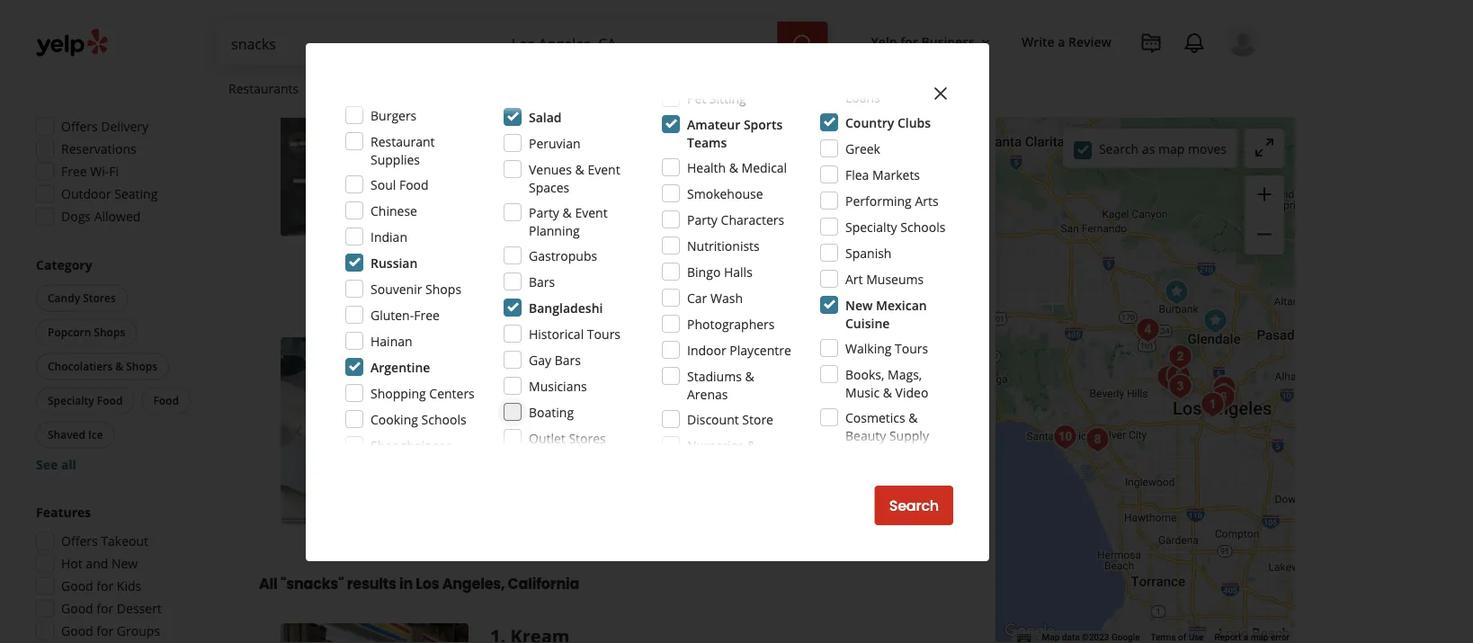 Task type: locate. For each thing, give the bounding box(es) containing it.
flea
[[846, 166, 870, 183]]

playcentre
[[730, 341, 792, 359]]

stores right candy
[[83, 291, 116, 306]]

0 horizontal spatial takeout
[[101, 533, 148, 550]]

1 vertical spatial dairy queen/orange julius treat ctr image
[[281, 338, 469, 526]]

2 horizontal spatial shops
[[426, 280, 462, 297]]

3 good from the top
[[61, 623, 93, 640]]

koreatown
[[848, 107, 912, 124]]

0 vertical spatial open
[[491, 134, 524, 151]]

0 horizontal spatial 88 hotdog & juicy image
[[281, 49, 469, 237]]

ice cream & frozen yogurt button up 10:00
[[491, 106, 640, 124]]

1 until from the top
[[528, 134, 554, 151]]

1 horizontal spatial search
[[1100, 140, 1139, 157]]

map
[[1159, 140, 1185, 157], [1251, 632, 1269, 643]]

1 vertical spatial new
[[112, 556, 138, 573]]

1 vertical spatial and
[[86, 556, 108, 573]]

hot for hot and new
[[61, 556, 83, 573]]

a right write
[[1058, 33, 1066, 50]]

0 horizontal spatial hot
[[61, 556, 83, 573]]

1 vertical spatial a
[[1244, 632, 1249, 643]]

1 horizontal spatial outdoor
[[509, 266, 553, 281]]

video
[[896, 384, 929, 401]]

bars down historical tours
[[555, 351, 581, 368]]

bars for juice
[[680, 107, 704, 122]]

museums
[[867, 270, 924, 287]]

seating
[[556, 266, 593, 281]]

hot up "good for kids"
[[61, 556, 83, 573]]

bhan kanom thai image
[[1163, 339, 1199, 375]]

bars inside "button"
[[680, 107, 704, 122]]

0 vertical spatial yogurt
[[601, 107, 637, 122]]

1 ice cream & frozen yogurt button from the top
[[491, 106, 640, 124]]

map left error
[[1251, 632, 1269, 643]]

gastropubs
[[529, 247, 598, 264]]

1 vertical spatial ice cream & frozen yogurt button
[[491, 373, 640, 391]]

free down souvenir shops
[[414, 306, 440, 323]]

health
[[687, 159, 726, 176]]

discount
[[687, 411, 739, 428]]

& inside books, mags, music & video
[[883, 384, 893, 401]]

schools down centers
[[422, 411, 467, 428]]

spaces
[[529, 179, 570, 196]]

smoothies
[[718, 107, 774, 122]]

1 vertical spatial offers
[[61, 533, 98, 550]]

search for search
[[890, 496, 939, 516]]

0 vertical spatial dairy queen/orange julius treat ctr image
[[1160, 274, 1195, 310]]

0 vertical spatial map
[[1159, 140, 1185, 157]]

shops up gluten-free
[[426, 280, 462, 297]]

1 vertical spatial of
[[1179, 632, 1187, 643]]

for right yelp in the top of the page
[[901, 33, 919, 50]]

offers for offers delivery
[[61, 118, 98, 135]]

party down i'm at the left of page
[[687, 211, 718, 228]]

like
[[543, 223, 563, 240]]

0 horizontal spatial new
[[112, 556, 138, 573]]

for inside button
[[901, 33, 919, 50]]

1 good from the top
[[61, 578, 93, 595]]

wow choripan image
[[1161, 358, 1197, 394]]

ice down dairy
[[494, 374, 510, 389]]

go
[[568, 159, 583, 176]]

takeout up wash
[[701, 266, 743, 281]]

1 horizontal spatial delivery
[[626, 266, 668, 281]]

hot inside button
[[789, 107, 808, 122]]

too
[[848, 205, 868, 222]]

2 until from the top
[[528, 401, 554, 418]]

new up kids
[[112, 556, 138, 573]]

1 horizontal spatial stores
[[569, 430, 606, 447]]

usually
[[778, 205, 819, 222]]

bingo halls
[[687, 263, 753, 280]]

0 vertical spatial pm
[[593, 134, 611, 151]]

keyboard shortcuts image
[[1017, 634, 1032, 643]]

party inside the party & event planning
[[529, 204, 560, 221]]

0 vertical spatial ice cream & frozen yogurt
[[494, 107, 637, 122]]

shaved ice
[[48, 428, 103, 443]]

1 vertical spatial map
[[1251, 632, 1269, 643]]

stores inside search dialog
[[569, 430, 606, 447]]

a inside write a review link
[[1058, 33, 1066, 50]]

ice cream & frozen yogurt down gay bars
[[494, 374, 637, 389]]

for for dessert
[[97, 601, 114, 618]]

new up cuisine
[[846, 296, 873, 314]]

1 vertical spatial outdoor
[[509, 266, 553, 281]]

pm for open until 10:00 pm
[[593, 134, 611, 151]]

& left video
[[883, 384, 893, 401]]

1 vertical spatial slideshow element
[[281, 338, 469, 526]]

for for kids
[[97, 578, 114, 595]]

1 vertical spatial frozen
[[561, 374, 598, 389]]

groups
[[117, 623, 160, 640]]

2 vertical spatial bars
[[555, 351, 581, 368]]

all "snacks" results in los angeles, california
[[259, 574, 580, 594]]

hot right "sports" in the top right of the page
[[789, 107, 808, 122]]

2 cream from the top
[[512, 374, 548, 389]]

tours
[[587, 325, 621, 342], [895, 340, 929, 357]]

good for good for kids
[[61, 578, 93, 595]]

1 vertical spatial until
[[528, 401, 554, 418]]

free inside search dialog
[[414, 306, 440, 323]]

bars left seating
[[529, 273, 555, 290]]

map right as
[[1159, 140, 1185, 157]]

ice cream & frozen yogurt button down gay bars
[[491, 373, 640, 391]]

0 horizontal spatial outdoor
[[61, 186, 111, 203]]

0 vertical spatial outdoor
[[61, 186, 111, 203]]

tours down bangladeshi
[[587, 325, 621, 342]]

& down "treat"
[[745, 368, 755, 385]]

open up 16 grab and go v2 image
[[491, 134, 524, 151]]

1 horizontal spatial map
[[1251, 632, 1269, 643]]

0 horizontal spatial tours
[[587, 325, 621, 342]]

i'm
[[695, 187, 713, 204]]

0 horizontal spatial party
[[529, 204, 560, 221]]

1 vertical spatial event
[[575, 204, 608, 221]]

0 horizontal spatial specialty
[[48, 394, 94, 409]]

features
[[36, 504, 91, 521]]

0 vertical spatial schools
[[901, 218, 946, 235]]

restaurant supplies
[[371, 133, 435, 168]]

a for report
[[1244, 632, 1249, 643]]

popcorn shops
[[48, 325, 125, 340]]

supply
[[890, 427, 929, 444]]

popcorn
[[48, 325, 91, 340]]

2 vertical spatial shops
[[126, 359, 158, 374]]

pm right '8:00'
[[585, 401, 604, 418]]

flea markets
[[846, 166, 921, 183]]

& up "planning"
[[563, 204, 572, 221]]

delivery left 16 checkmark v2 icon
[[626, 266, 668, 281]]

bars
[[680, 107, 704, 122], [529, 273, 555, 290], [555, 351, 581, 368]]

they're
[[566, 223, 607, 240]]

& up supply
[[909, 409, 918, 426]]

1 horizontal spatial schools
[[901, 218, 946, 235]]

and up "good for kids"
[[86, 556, 108, 573]]

of down because
[[647, 223, 658, 240]]

food for specialty food
[[97, 394, 123, 409]]

1 vertical spatial yogurt
[[601, 374, 637, 389]]

katsu sando image
[[1207, 371, 1243, 407]]

event up they're
[[575, 204, 608, 221]]

0 vertical spatial hot
[[789, 107, 808, 122]]

food inside search dialog
[[399, 176, 429, 193]]

0 vertical spatial dogs
[[811, 107, 837, 122]]

start order
[[844, 264, 922, 284]]

moves
[[1189, 140, 1227, 157]]

1 vertical spatial ice cream & frozen yogurt
[[494, 374, 637, 389]]

country clubs
[[846, 114, 931, 131]]

and right sweet
[[909, 205, 932, 222]]

1 vertical spatial delivery
[[626, 266, 668, 281]]

0 vertical spatial cream
[[512, 107, 548, 122]]

shops for popcorn shops
[[94, 325, 125, 340]]

1 horizontal spatial 88 hotdog & juicy image
[[1163, 369, 1199, 405]]

kream image
[[1195, 387, 1231, 423]]

&
[[551, 107, 559, 122], [707, 107, 715, 122], [729, 159, 739, 176], [575, 161, 585, 178], [563, 204, 572, 221], [115, 359, 123, 374], [745, 368, 755, 385], [551, 374, 559, 389], [883, 384, 893, 401], [909, 409, 918, 426], [748, 437, 757, 454]]

event inside venues & event spaces
[[588, 161, 621, 178]]

amateur sports teams
[[687, 116, 783, 151]]

party & event planning
[[529, 204, 608, 239]]

search down supply
[[890, 496, 939, 516]]

group containing offers delivery
[[31, 67, 223, 231]]

spanish
[[846, 244, 892, 261]]

bingo
[[687, 263, 721, 280]]

drinks
[[715, 205, 752, 222]]

0 vertical spatial new
[[846, 296, 873, 314]]

free left wi-
[[61, 163, 87, 180]]

party for party characters
[[687, 211, 718, 228]]

0 vertical spatial until
[[528, 134, 554, 151]]

1 offers from the top
[[61, 118, 98, 135]]

1 horizontal spatial dogs
[[811, 107, 837, 122]]

0 horizontal spatial food
[[97, 394, 123, 409]]

2 offers from the top
[[61, 533, 98, 550]]

1 horizontal spatial specialty
[[846, 218, 898, 235]]

& down services
[[551, 107, 559, 122]]

2 good from the top
[[61, 601, 93, 618]]

specialty inside specialty food button
[[48, 394, 94, 409]]

yogurt left juice
[[601, 107, 637, 122]]

group
[[31, 67, 223, 231], [1245, 175, 1285, 255], [32, 256, 223, 474], [31, 504, 223, 643]]

good for good for groups
[[61, 623, 93, 640]]

car
[[687, 289, 708, 306]]

0 horizontal spatial search
[[890, 496, 939, 516]]

frozen for 2nd ice cream & frozen yogurt link from the top of the page
[[561, 374, 598, 389]]

stores down '8:00'
[[569, 430, 606, 447]]

until up grab-and-go
[[528, 134, 554, 151]]

hot for hot dogs
[[789, 107, 808, 122]]

ice cream & frozen yogurt up 10:00
[[494, 107, 637, 122]]

0 horizontal spatial schools
[[422, 411, 467, 428]]

1 horizontal spatial new
[[846, 296, 873, 314]]

check
[[846, 53, 881, 70]]

2 ice cream & frozen yogurt from the top
[[494, 374, 637, 389]]

2 vertical spatial good
[[61, 623, 93, 640]]

start
[[844, 264, 878, 284]]

0 vertical spatial event
[[588, 161, 621, 178]]

frozen up '8:00'
[[561, 374, 598, 389]]

2 open from the top
[[491, 401, 524, 418]]

in
[[400, 574, 413, 594]]

historical tours
[[529, 325, 621, 342]]

open left boating
[[491, 401, 524, 418]]

"where
[[510, 187, 558, 204]]

until left '8:00'
[[528, 401, 554, 418]]

"where have u been juicy?!?! i'm always slightly disappointed with smoothie/juice places because the drinks are usually way too sweet and taste like they're made of artificial syrups.…"
[[510, 187, 932, 240]]

hot dogs
[[789, 107, 837, 122]]

0 vertical spatial free
[[61, 163, 87, 180]]

0 horizontal spatial delivery
[[101, 118, 149, 135]]

check cashing/pay-day loans
[[846, 53, 943, 106]]

gardening
[[687, 455, 749, 472]]

& down pet sitting
[[707, 107, 715, 122]]

ice down auto at the top left of the page
[[494, 107, 510, 122]]

1 vertical spatial search
[[890, 496, 939, 516]]

specialty inside search dialog
[[846, 218, 898, 235]]

0 vertical spatial frozen
[[561, 107, 598, 122]]

beauty
[[846, 427, 887, 444]]

1 frozen from the top
[[561, 107, 598, 122]]

yelp for business button
[[864, 25, 1001, 58]]

cream down gay
[[512, 374, 548, 389]]

24 chevron down v2 image
[[661, 78, 683, 99]]

hot dogs button
[[785, 106, 841, 124]]

0 vertical spatial stores
[[83, 291, 116, 306]]

allowed
[[94, 208, 141, 225]]

0 horizontal spatial a
[[1058, 33, 1066, 50]]

0 horizontal spatial shops
[[94, 325, 125, 340]]

good down "good for kids"
[[61, 601, 93, 618]]

info icon image
[[713, 160, 727, 174], [713, 160, 727, 174]]

specialty food
[[48, 394, 123, 409]]

24 chevron down v2 image
[[303, 78, 324, 99]]

1 horizontal spatial hot
[[789, 107, 808, 122]]

of
[[647, 223, 658, 240], [1179, 632, 1187, 643]]

new inside group
[[112, 556, 138, 573]]

dining
[[671, 159, 708, 176]]

historical
[[529, 325, 584, 342]]

0 vertical spatial takeout
[[701, 266, 743, 281]]

next image
[[440, 421, 462, 443]]

16 info v2 image
[[396, 1, 411, 16]]

stores inside button
[[83, 291, 116, 306]]

specialty up shaved
[[48, 394, 94, 409]]

outlet stores
[[529, 430, 606, 447]]

tours for historical tours
[[587, 325, 621, 342]]

party up "planning"
[[529, 204, 560, 221]]

boating
[[529, 404, 574, 421]]

0 horizontal spatial dogs
[[61, 208, 91, 225]]

1 vertical spatial ice cream & frozen yogurt link
[[491, 373, 640, 391]]

0 vertical spatial specialty
[[846, 218, 898, 235]]

shops up food button
[[126, 359, 158, 374]]

good down hot and new
[[61, 578, 93, 595]]

as
[[1143, 140, 1156, 157]]

specialty up spanish on the top right
[[846, 218, 898, 235]]

offers up reservations
[[61, 118, 98, 135]]

16 healthy dining v2 image
[[605, 161, 619, 175]]

shopping
[[371, 385, 426, 402]]

tours up mags,
[[895, 340, 929, 357]]

outdoor down free wi-fi
[[61, 186, 111, 203]]

& right and-
[[575, 161, 585, 178]]

1 vertical spatial free
[[414, 306, 440, 323]]

see all
[[36, 457, 76, 474]]

0 vertical spatial and
[[909, 205, 932, 222]]

1 vertical spatial specialty
[[48, 394, 94, 409]]

ice cream & frozen yogurt link down gay bars
[[491, 373, 640, 391]]

event up "u"
[[588, 161, 621, 178]]

stores for outlet stores
[[569, 430, 606, 447]]

takeout up hot and new
[[101, 533, 148, 550]]

a right report
[[1244, 632, 1249, 643]]

yelp
[[872, 33, 898, 50]]

1 vertical spatial schools
[[422, 411, 467, 428]]

and
[[909, 205, 932, 222], [86, 556, 108, 573]]

free wi-fi
[[61, 163, 119, 180]]

2 frozen from the top
[[561, 374, 598, 389]]

cream down the auto services
[[512, 107, 548, 122]]

store
[[743, 411, 774, 428]]

search as map moves
[[1100, 140, 1227, 157]]

shopping centers
[[371, 385, 475, 402]]

always
[[716, 187, 756, 204]]

2 vertical spatial ice
[[88, 428, 103, 443]]

specialty schools
[[846, 218, 946, 235]]

dogs down the outdoor seating
[[61, 208, 91, 225]]

2 ice cream & frozen yogurt button from the top
[[491, 373, 640, 391]]

1 ice cream & frozen yogurt link from the top
[[491, 106, 640, 124]]

1 vertical spatial good
[[61, 601, 93, 618]]

zoom out image
[[1254, 224, 1276, 245]]

stores for candy stores
[[83, 291, 116, 306]]

outdoor for outdoor seating
[[61, 186, 111, 203]]

0 vertical spatial ice cream & frozen yogurt link
[[491, 106, 640, 124]]

0 vertical spatial offers
[[61, 118, 98, 135]]

good for kids
[[61, 578, 142, 595]]

0 vertical spatial of
[[647, 223, 658, 240]]

2 yogurt from the top
[[601, 374, 637, 389]]

for down hot and new
[[97, 578, 114, 595]]

yogurt down queen/orange
[[601, 374, 637, 389]]

slideshow element
[[281, 49, 469, 237], [281, 338, 469, 526]]

mario kart snack station image
[[1131, 312, 1167, 348]]

schools for cooking schools
[[422, 411, 467, 428]]

a for write
[[1058, 33, 1066, 50]]

2 slideshow element from the top
[[281, 338, 469, 526]]

group containing category
[[32, 256, 223, 474]]

0 vertical spatial ice
[[494, 107, 510, 122]]

None search field
[[217, 22, 832, 65]]

1 horizontal spatial food
[[153, 394, 179, 409]]

2 horizontal spatial food
[[399, 176, 429, 193]]

shops up chocolatiers & shops
[[94, 325, 125, 340]]

frozen for 1st ice cream & frozen yogurt link
[[561, 107, 598, 122]]

1 vertical spatial cream
[[512, 374, 548, 389]]

good down "good for dessert"
[[61, 623, 93, 640]]

1 cream from the top
[[512, 107, 548, 122]]

more
[[771, 223, 805, 240]]

frozen up 10:00
[[561, 107, 598, 122]]

ice right shaved
[[88, 428, 103, 443]]

projects image
[[1141, 32, 1163, 54]]

shanghainese
[[371, 437, 453, 454]]

search
[[1100, 140, 1139, 157], [890, 496, 939, 516]]

0 vertical spatial slideshow element
[[281, 49, 469, 237]]

0 vertical spatial search
[[1100, 140, 1139, 157]]

search inside 'button'
[[890, 496, 939, 516]]

google image
[[1001, 620, 1060, 643]]

search left as
[[1100, 140, 1139, 157]]

user actions element
[[857, 23, 1285, 133]]

1 vertical spatial pm
[[585, 401, 604, 418]]

dessert
[[117, 601, 162, 618]]

1 horizontal spatial and
[[909, 205, 932, 222]]

& right chocolatiers
[[115, 359, 123, 374]]

restaurant
[[371, 133, 435, 150]]

and inside "where have u been juicy?!?! i'm always slightly disappointed with smoothie/juice places because the drinks are usually way too sweet and taste like they're made of artificial syrups.…"
[[909, 205, 932, 222]]

event inside the party & event planning
[[575, 204, 608, 221]]

more link
[[771, 223, 805, 240]]

clubs
[[898, 114, 931, 131]]

pm up 16 healthy dining v2 icon
[[593, 134, 611, 151]]

food
[[399, 176, 429, 193], [97, 394, 123, 409], [153, 394, 179, 409]]

1 horizontal spatial party
[[687, 211, 718, 228]]

nurseries
[[687, 437, 744, 454]]

88 hotdog & juicy image
[[281, 49, 469, 237], [1163, 369, 1199, 405]]

1 horizontal spatial a
[[1244, 632, 1249, 643]]

shops inside search dialog
[[426, 280, 462, 297]]

0 horizontal spatial of
[[647, 223, 658, 240]]

tours for walking tours
[[895, 340, 929, 357]]

& inside the party & event planning
[[563, 204, 572, 221]]

1 horizontal spatial shops
[[126, 359, 158, 374]]

1 slideshow element from the top
[[281, 49, 469, 237]]

smokehouse
[[687, 185, 764, 202]]

way
[[822, 205, 845, 222]]

slightly
[[759, 187, 800, 204]]

for down "good for kids"
[[97, 601, 114, 618]]

bars down 'pet'
[[680, 107, 704, 122]]

1 yogurt from the top
[[601, 107, 637, 122]]

& down 'store' at right
[[748, 437, 757, 454]]

1 horizontal spatial dairy queen/orange julius treat ctr image
[[1160, 274, 1195, 310]]

dogs inside button
[[811, 107, 837, 122]]

dogs left country
[[811, 107, 837, 122]]

offers up hot and new
[[61, 533, 98, 550]]

levain bakery - larchmont village image
[[1151, 360, 1187, 396]]

1 vertical spatial dogs
[[61, 208, 91, 225]]

0 vertical spatial shops
[[426, 280, 462, 297]]

nutritionists
[[687, 237, 760, 254]]

ice inside button
[[88, 428, 103, 443]]

for down "good for dessert"
[[97, 623, 114, 640]]

greek
[[846, 140, 881, 157]]

of left use
[[1179, 632, 1187, 643]]

new inside new mexican cuisine
[[846, 296, 873, 314]]

dairy queen/orange julius treat ctr image
[[1160, 274, 1195, 310], [281, 338, 469, 526]]

sports
[[744, 116, 783, 133]]

outdoor for outdoor seating
[[509, 266, 553, 281]]

0 horizontal spatial stores
[[83, 291, 116, 306]]

1 horizontal spatial free
[[414, 306, 440, 323]]

outdoor right 16 checkmark v2 image
[[509, 266, 553, 281]]

0 vertical spatial a
[[1058, 33, 1066, 50]]

delivery up reservations
[[101, 118, 149, 135]]

schools down arts
[[901, 218, 946, 235]]

1 open from the top
[[491, 134, 524, 151]]

1 vertical spatial ice
[[494, 374, 510, 389]]

ice cream & frozen yogurt link up 10:00
[[491, 106, 640, 124]]



Task type: vqa. For each thing, say whether or not it's contained in the screenshot.
the leftmost 'quote'
no



Task type: describe. For each thing, give the bounding box(es) containing it.
loans
[[846, 89, 881, 106]]

88 hotdog & juicy image
[[1163, 369, 1199, 405]]

cooking
[[371, 411, 418, 428]]

party for party & event planning
[[529, 204, 560, 221]]

8:00
[[557, 401, 582, 418]]

walking tours
[[846, 340, 929, 357]]

report
[[1215, 632, 1242, 643]]

search button
[[875, 486, 954, 526]]

close image
[[930, 83, 952, 104]]

bars for gay
[[555, 351, 581, 368]]

juice bars & smoothies button
[[648, 106, 778, 124]]

slideshow element for open until 8:00 pm
[[281, 338, 469, 526]]

shaved ice button
[[36, 422, 115, 449]]

candy stores button
[[36, 285, 128, 312]]

business categories element
[[214, 65, 1260, 117]]

16 chevron down v2 image
[[979, 35, 993, 49]]

have
[[561, 187, 593, 204]]

fi
[[109, 163, 119, 180]]

notifications image
[[1184, 32, 1206, 54]]

musicians
[[529, 377, 587, 395]]

previous image
[[288, 132, 310, 153]]

flavor factory candy image
[[1198, 303, 1234, 339]]

julius
[[681, 338, 730, 363]]

1 vertical spatial 88 hotdog & juicy image
[[1163, 369, 1199, 405]]

queen/orange
[[543, 338, 676, 363]]

kaminari gyoza bar image
[[1206, 380, 1242, 416]]

indoor
[[687, 341, 727, 359]]

country
[[846, 114, 895, 131]]

u
[[596, 187, 605, 204]]

search image
[[792, 33, 814, 55]]

gay
[[529, 351, 552, 368]]

schools for specialty schools
[[901, 218, 946, 235]]

shops for souvenir shops
[[426, 280, 462, 297]]

16 checkmark v2 image
[[683, 266, 697, 280]]

cuisine
[[846, 314, 890, 332]]

music
[[846, 384, 880, 401]]

cream for 2nd ice cream & frozen yogurt link from the top of the page
[[512, 374, 548, 389]]

& right health
[[729, 159, 739, 176]]

search dialog
[[0, 0, 1474, 643]]

0 vertical spatial 88 hotdog & juicy image
[[281, 49, 469, 237]]

for for groups
[[97, 623, 114, 640]]

yogurt for 1st ice cream & frozen yogurt 'button'
[[601, 107, 637, 122]]

16 checkmark v2 image
[[491, 266, 505, 280]]

sunny blue image
[[1080, 422, 1116, 458]]

restaurants
[[229, 80, 299, 97]]

16 grab and go v2 image
[[491, 161, 505, 175]]

specialty for specialty schools
[[846, 218, 898, 235]]

of inside "where have u been juicy?!?! i'm always slightly disappointed with smoothie/juice places because the drinks are usually way too sweet and taste like they're made of artificial syrups.…"
[[647, 223, 658, 240]]

map region
[[839, 0, 1300, 643]]

pm for open until 8:00 pm
[[585, 401, 604, 418]]

supplies
[[371, 151, 420, 168]]

©2023
[[1083, 632, 1110, 643]]

for for business
[[901, 33, 919, 50]]

& inside cosmetics & beauty supply
[[909, 409, 918, 426]]

write a review link
[[1015, 25, 1119, 58]]

yelp for business
[[872, 33, 975, 50]]

open until 8:00 pm
[[491, 401, 604, 418]]

& inside chocolatiers & shops button
[[115, 359, 123, 374]]

previous image
[[288, 421, 310, 443]]

auto
[[494, 80, 521, 97]]

the
[[693, 205, 712, 222]]

all
[[259, 574, 278, 594]]

expand map image
[[1254, 137, 1276, 158]]

map for moves
[[1159, 140, 1185, 157]]

1 ice cream & frozen yogurt from the top
[[494, 107, 637, 122]]

taste
[[510, 223, 539, 240]]

16 speech v2 image
[[491, 189, 505, 204]]

& inside nurseries & gardening
[[748, 437, 757, 454]]

cosmetics
[[846, 409, 906, 426]]

soul food
[[371, 176, 429, 193]]

event for venues & event spaces
[[588, 161, 621, 178]]

map for error
[[1251, 632, 1269, 643]]

gay bars
[[529, 351, 581, 368]]

performing arts
[[846, 192, 939, 209]]

write
[[1022, 33, 1055, 50]]

search for search as map moves
[[1100, 140, 1139, 157]]

$$$$ button
[[174, 6, 220, 33]]

sitting
[[710, 90, 747, 107]]

yogurt for second ice cream & frozen yogurt 'button' from the top of the page
[[601, 374, 637, 389]]

cooking schools
[[371, 411, 467, 428]]

error
[[1271, 632, 1290, 643]]

food for soul food
[[399, 176, 429, 193]]

& down gay bars
[[551, 374, 559, 389]]

specialty for specialty food
[[48, 394, 94, 409]]

venues
[[529, 161, 572, 178]]

peruvian
[[529, 135, 581, 152]]

halls
[[724, 263, 753, 280]]

open for open until 8:00 pm
[[491, 401, 524, 418]]

1 horizontal spatial of
[[1179, 632, 1187, 643]]

discount store
[[687, 411, 774, 428]]

characters
[[721, 211, 785, 228]]

& inside stadiums & arenas
[[745, 368, 755, 385]]

party characters
[[687, 211, 785, 228]]

0 horizontal spatial free
[[61, 163, 87, 180]]

specialty food button
[[36, 388, 134, 415]]

books,
[[846, 366, 885, 383]]

juice
[[651, 107, 677, 122]]

offers for offers takeout
[[61, 533, 98, 550]]

0 vertical spatial delivery
[[101, 118, 149, 135]]

pet
[[687, 90, 707, 107]]

& inside venues & event spaces
[[575, 161, 585, 178]]

group containing features
[[31, 504, 223, 643]]

good for good for dessert
[[61, 601, 93, 618]]

mexican
[[877, 296, 927, 314]]

indoor playcentre
[[687, 341, 792, 359]]

1 vertical spatial takeout
[[101, 533, 148, 550]]

1 vertical spatial bars
[[529, 273, 555, 290]]

see
[[36, 457, 58, 474]]

dogs allowed
[[61, 208, 141, 225]]

new mexican cuisine
[[846, 296, 927, 332]]

10:00
[[557, 134, 589, 151]]

cashing/pay-
[[846, 71, 922, 88]]

ctr
[[787, 338, 815, 363]]

sunny blue image
[[1048, 419, 1084, 455]]

open until 10:00 pm
[[491, 134, 611, 151]]

argentine
[[371, 359, 430, 376]]

open for open until 10:00 pm
[[491, 134, 524, 151]]

$$$$
[[184, 12, 209, 27]]

offers takeout
[[61, 533, 148, 550]]

event for party & event planning
[[575, 204, 608, 221]]

outlet
[[529, 430, 566, 447]]

until for until 10:00 pm
[[528, 134, 554, 151]]

cream for 1st ice cream & frozen yogurt link
[[512, 107, 548, 122]]

0 horizontal spatial and
[[86, 556, 108, 573]]

slideshow element for open until 10:00 pm
[[281, 49, 469, 237]]

art museums
[[846, 270, 924, 287]]

treat
[[735, 338, 783, 363]]

russian
[[371, 254, 418, 271]]

health & medical
[[687, 159, 787, 176]]

outdoor seating
[[61, 186, 158, 203]]

outdoor seating
[[509, 266, 593, 281]]

2 ice cream & frozen yogurt link from the top
[[491, 373, 640, 391]]

zoom in image
[[1254, 184, 1276, 205]]

review
[[1069, 33, 1112, 50]]

juicy?!?!
[[643, 187, 692, 204]]

until for until 8:00 pm
[[528, 401, 554, 418]]

& inside juice bars & smoothies "button"
[[707, 107, 715, 122]]

nurseries & gardening
[[687, 437, 757, 472]]



